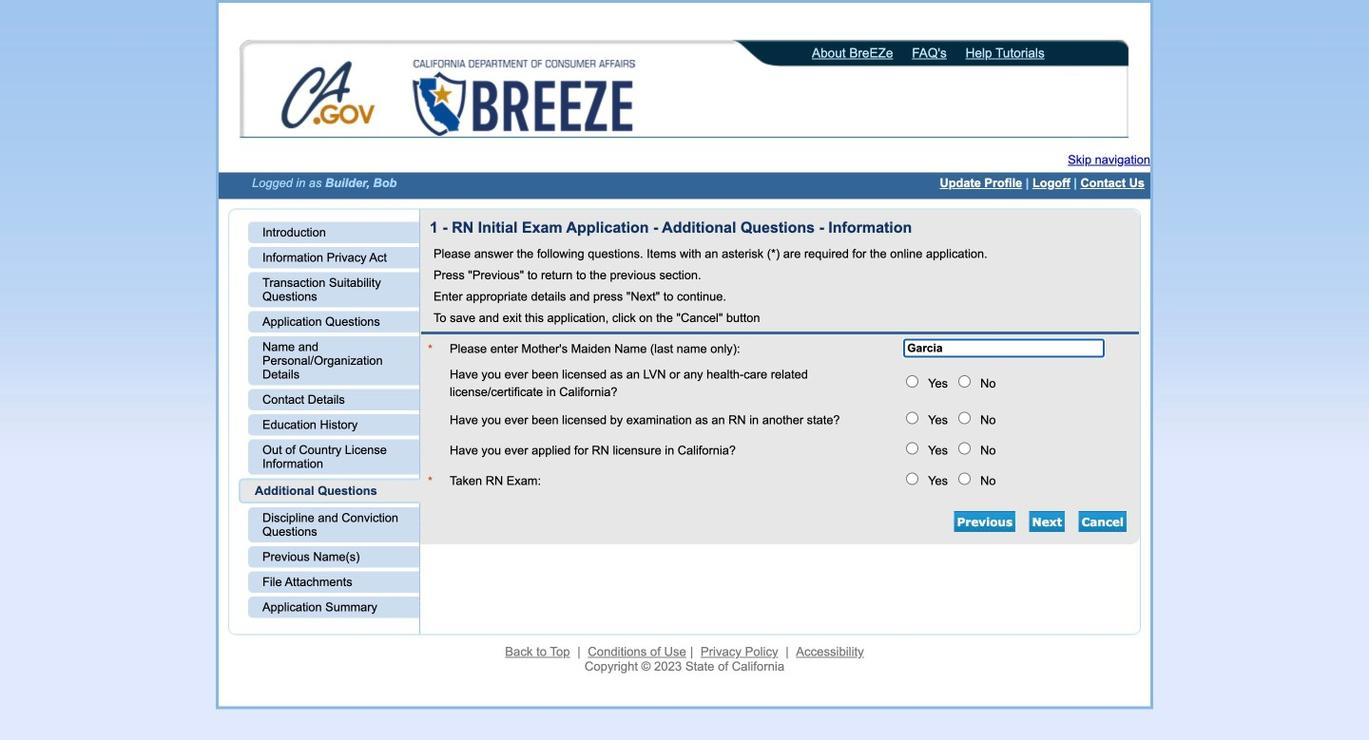 Task type: describe. For each thing, give the bounding box(es) containing it.
ca.gov image
[[281, 60, 378, 134]]

state of california breeze image
[[409, 60, 639, 136]]



Task type: locate. For each thing, give the bounding box(es) containing it.
1 vertical spatial   radio
[[959, 473, 971, 485]]

1   radio from the top
[[959, 442, 971, 455]]

0 vertical spatial   radio
[[959, 442, 971, 455]]

None submit
[[954, 512, 1016, 533], [1029, 512, 1065, 533], [1079, 512, 1127, 533], [954, 512, 1016, 533], [1029, 512, 1065, 533], [1079, 512, 1127, 533]]

  radio
[[959, 442, 971, 455], [959, 473, 971, 485]]

  radio
[[906, 375, 919, 388], [959, 375, 971, 388], [906, 412, 919, 424], [959, 412, 971, 424], [906, 442, 919, 455], [906, 473, 919, 485]]

2   radio from the top
[[959, 473, 971, 485]]

None text field
[[904, 339, 1105, 358]]



